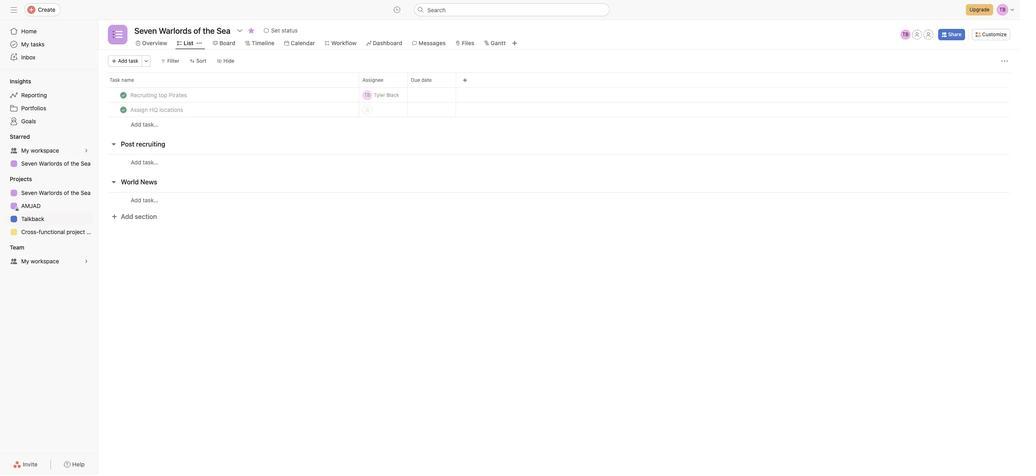Task type: locate. For each thing, give the bounding box(es) containing it.
1 my workspace from the top
[[21, 147, 59, 154]]

0 vertical spatial add task… row
[[98, 117, 1021, 132]]

my tasks
[[21, 41, 45, 48]]

2 completed checkbox from the top
[[119, 105, 128, 115]]

of for second seven warlords of the sea link from the bottom
[[64, 160, 69, 167]]

0 vertical spatial add task…
[[131, 121, 158, 128]]

1 add task… button from the top
[[131, 120, 158, 129]]

header untitled section tree grid
[[98, 88, 1021, 132]]

workspace down goals link
[[31, 147, 59, 154]]

reporting
[[21, 92, 47, 99]]

completed checkbox inside recruiting top pirates cell
[[119, 90, 128, 100]]

my workspace link down cross-functional project plan link
[[5, 255, 93, 268]]

set
[[271, 27, 280, 34]]

1 seven warlords of the sea from the top
[[21, 160, 91, 167]]

0 vertical spatial see details, my workspace image
[[84, 148, 89, 153]]

my workspace link inside the teams "element"
[[5, 255, 93, 268]]

1 the from the top
[[71, 160, 79, 167]]

0 vertical spatial of
[[64, 160, 69, 167]]

collapse task list for this section image left post
[[110, 141, 117, 147]]

1 vertical spatial workspace
[[31, 258, 59, 265]]

see details, my workspace image
[[84, 148, 89, 153], [84, 259, 89, 264]]

0 vertical spatial the
[[71, 160, 79, 167]]

sea for 1st seven warlords of the sea link from the bottom of the page
[[81, 189, 91, 196]]

0 vertical spatial sea
[[81, 160, 91, 167]]

1 vertical spatial add task…
[[131, 159, 158, 166]]

1 vertical spatial my workspace link
[[5, 255, 93, 268]]

seven inside projects 'element'
[[21, 189, 37, 196]]

seven warlords of the sea inside projects 'element'
[[21, 189, 91, 196]]

portfolios link
[[5, 102, 93, 115]]

completed image inside recruiting top pirates cell
[[119, 90, 128, 100]]

1 of from the top
[[64, 160, 69, 167]]

warlords
[[39, 160, 62, 167], [39, 189, 62, 196]]

1 my from the top
[[21, 41, 29, 48]]

functional
[[39, 229, 65, 235]]

assign hq locations cell
[[98, 102, 359, 117]]

tyler
[[374, 92, 385, 98]]

add task
[[118, 58, 138, 64]]

1 vertical spatial warlords
[[39, 189, 62, 196]]

1 see details, my workspace image from the top
[[84, 148, 89, 153]]

1 vertical spatial of
[[64, 189, 69, 196]]

1 vertical spatial tb
[[364, 92, 371, 98]]

task… up the section
[[143, 197, 158, 204]]

3 my from the top
[[21, 258, 29, 265]]

seven for 1st seven warlords of the sea link from the bottom of the page
[[21, 189, 37, 196]]

add task… button
[[131, 120, 158, 129], [131, 158, 158, 167], [131, 196, 158, 205]]

add task… button inside header untitled section "tree grid"
[[131, 120, 158, 129]]

add task… down post recruiting button
[[131, 159, 158, 166]]

remove from starred image
[[248, 27, 255, 34]]

workspace inside starred element
[[31, 147, 59, 154]]

world news button
[[121, 175, 157, 189]]

timeline link
[[245, 39, 275, 48]]

1 vertical spatial see details, my workspace image
[[84, 259, 89, 264]]

add left task on the top
[[118, 58, 127, 64]]

1 add task… from the top
[[131, 121, 158, 128]]

task
[[129, 58, 138, 64]]

1 add task… row from the top
[[98, 117, 1021, 132]]

hide
[[224, 58, 235, 64]]

0 vertical spatial seven warlords of the sea
[[21, 160, 91, 167]]

seven warlords of the sea up amjad link
[[21, 189, 91, 196]]

starred
[[10, 133, 30, 140]]

seven warlords of the sea for 1st seven warlords of the sea link from the bottom of the page
[[21, 189, 91, 196]]

completed image inside "assign hq locations" cell
[[119, 105, 128, 115]]

1 vertical spatial completed checkbox
[[119, 105, 128, 115]]

row containing task name
[[98, 73, 1021, 88]]

black
[[387, 92, 399, 98]]

None text field
[[132, 23, 233, 38]]

1 vertical spatial collapse task list for this section image
[[110, 179, 117, 185]]

completed image for "assign hq locations" text box
[[119, 105, 128, 115]]

2 add task… from the top
[[131, 159, 158, 166]]

0 vertical spatial tb
[[903, 31, 909, 37]]

seven
[[21, 160, 37, 167], [21, 189, 37, 196]]

sea
[[81, 160, 91, 167], [81, 189, 91, 196]]

0 vertical spatial completed image
[[119, 90, 128, 100]]

my left tasks
[[21, 41, 29, 48]]

0 vertical spatial seven warlords of the sea link
[[5, 157, 93, 170]]

hide sidebar image
[[11, 7, 17, 13]]

2 the from the top
[[71, 189, 79, 196]]

post recruiting
[[121, 141, 165, 148]]

1 vertical spatial seven
[[21, 189, 37, 196]]

1 my workspace link from the top
[[5, 144, 93, 157]]

invite
[[23, 461, 38, 468]]

of inside projects 'element'
[[64, 189, 69, 196]]

3 add task… from the top
[[131, 197, 158, 204]]

tyler black
[[374, 92, 399, 98]]

my down starred
[[21, 147, 29, 154]]

seven warlords of the sea up projects
[[21, 160, 91, 167]]

0 vertical spatial completed checkbox
[[119, 90, 128, 100]]

add task… for news
[[131, 197, 158, 204]]

2 see details, my workspace image from the top
[[84, 259, 89, 264]]

2 add task… row from the top
[[98, 154, 1021, 170]]

add task… row
[[98, 117, 1021, 132], [98, 154, 1021, 170], [98, 192, 1021, 208]]

2 seven warlords of the sea from the top
[[21, 189, 91, 196]]

task… for recruiting
[[143, 159, 158, 166]]

create
[[38, 6, 55, 13]]

1 vertical spatial add task… button
[[131, 158, 158, 167]]

1 collapse task list for this section image from the top
[[110, 141, 117, 147]]

sort
[[197, 58, 207, 64]]

warlords inside projects 'element'
[[39, 189, 62, 196]]

3 add task… row from the top
[[98, 192, 1021, 208]]

1 vertical spatial sea
[[81, 189, 91, 196]]

inbox
[[21, 54, 35, 61]]

1 warlords from the top
[[39, 160, 62, 167]]

1 vertical spatial seven warlords of the sea link
[[5, 187, 93, 200]]

3 task… from the top
[[143, 197, 158, 204]]

tb button
[[901, 30, 911, 40]]

add task button
[[108, 55, 142, 67]]

workspace for see details, my workspace icon within the the teams "element"
[[31, 258, 59, 265]]

2 completed image from the top
[[119, 105, 128, 115]]

completed checkbox for "assign hq locations" text box
[[119, 105, 128, 115]]

0 vertical spatial seven
[[21, 160, 37, 167]]

1 vertical spatial add task… row
[[98, 154, 1021, 170]]

the inside projects 'element'
[[71, 189, 79, 196]]

seven warlords of the sea
[[21, 160, 91, 167], [21, 189, 91, 196]]

teams element
[[0, 240, 98, 270]]

seven inside starred element
[[21, 160, 37, 167]]

plan
[[87, 229, 98, 235]]

2 vertical spatial my
[[21, 258, 29, 265]]

0 vertical spatial my workspace link
[[5, 144, 93, 157]]

add task…
[[131, 121, 158, 128], [131, 159, 158, 166], [131, 197, 158, 204]]

recruiting top pirates cell
[[98, 88, 359, 103]]

seven up projects
[[21, 160, 37, 167]]

amjad
[[21, 202, 41, 209]]

filter button
[[157, 55, 183, 67]]

world news
[[121, 178, 157, 186]]

collapse task list for this section image for post recruiting
[[110, 141, 117, 147]]

add up post recruiting button
[[131, 121, 141, 128]]

the inside starred element
[[71, 160, 79, 167]]

completed image
[[119, 90, 128, 100], [119, 105, 128, 115]]

seven warlords of the sea link up projects
[[5, 157, 93, 170]]

2 add task… button from the top
[[131, 158, 158, 167]]

task… down "assign hq locations" text box
[[143, 121, 158, 128]]

0 vertical spatial warlords
[[39, 160, 62, 167]]

customize button
[[973, 29, 1011, 40]]

1 completed checkbox from the top
[[119, 90, 128, 100]]

add field image
[[463, 78, 468, 83]]

add task… row for world news
[[98, 192, 1021, 208]]

task… for news
[[143, 197, 158, 204]]

Completed checkbox
[[119, 90, 128, 100], [119, 105, 128, 115]]

my workspace link inside starred element
[[5, 144, 93, 157]]

help button
[[59, 458, 90, 472]]

set status button
[[260, 25, 301, 36]]

2 collapse task list for this section image from the top
[[110, 179, 117, 185]]

add task… up the section
[[131, 197, 158, 204]]

1 vertical spatial completed image
[[119, 105, 128, 115]]

cross-
[[21, 229, 39, 235]]

0 vertical spatial task…
[[143, 121, 158, 128]]

0 vertical spatial workspace
[[31, 147, 59, 154]]

2 my workspace link from the top
[[5, 255, 93, 268]]

2 my workspace from the top
[[21, 258, 59, 265]]

add task… row for post recruiting
[[98, 154, 1021, 170]]

add task… button up the section
[[131, 196, 158, 205]]

1 task… from the top
[[143, 121, 158, 128]]

my
[[21, 41, 29, 48], [21, 147, 29, 154], [21, 258, 29, 265]]

1 vertical spatial the
[[71, 189, 79, 196]]

add task… button down post recruiting button
[[131, 158, 158, 167]]

workspace inside the teams "element"
[[31, 258, 59, 265]]

2 seven from the top
[[21, 189, 37, 196]]

calendar
[[291, 40, 315, 46]]

add left the section
[[121, 213, 133, 220]]

2 workspace from the top
[[31, 258, 59, 265]]

the for second seven warlords of the sea link from the bottom
[[71, 160, 79, 167]]

messages link
[[412, 39, 446, 48]]

2 vertical spatial add task…
[[131, 197, 158, 204]]

my workspace down starred
[[21, 147, 59, 154]]

my workspace link down goals link
[[5, 144, 93, 157]]

task… inside header untitled section "tree grid"
[[143, 121, 158, 128]]

my workspace link
[[5, 144, 93, 157], [5, 255, 93, 268]]

tb inside button
[[903, 31, 909, 37]]

portfolios
[[21, 105, 46, 112]]

2 my from the top
[[21, 147, 29, 154]]

my down team
[[21, 258, 29, 265]]

1 seven from the top
[[21, 160, 37, 167]]

sea inside projects 'element'
[[81, 189, 91, 196]]

task…
[[143, 121, 158, 128], [143, 159, 158, 166], [143, 197, 158, 204]]

seven up amjad
[[21, 189, 37, 196]]

1 vertical spatial my
[[21, 147, 29, 154]]

1 horizontal spatial tb
[[903, 31, 909, 37]]

my workspace
[[21, 147, 59, 154], [21, 258, 59, 265]]

files link
[[456, 39, 475, 48]]

1 vertical spatial my workspace
[[21, 258, 59, 265]]

my workspace down team
[[21, 258, 59, 265]]

news
[[140, 178, 157, 186]]

workspace down cross-functional project plan link
[[31, 258, 59, 265]]

project
[[67, 229, 85, 235]]

tasks
[[31, 41, 45, 48]]

0 vertical spatial add task… button
[[131, 120, 158, 129]]

2 seven warlords of the sea link from the top
[[5, 187, 93, 200]]

0 horizontal spatial tb
[[364, 92, 371, 98]]

2 vertical spatial add task… row
[[98, 192, 1021, 208]]

tb inside header untitled section "tree grid"
[[364, 92, 371, 98]]

add task… button down "assign hq locations" text box
[[131, 120, 158, 129]]

add task… for recruiting
[[131, 159, 158, 166]]

collapse task list for this section image
[[110, 141, 117, 147], [110, 179, 117, 185]]

1 vertical spatial seven warlords of the sea
[[21, 189, 91, 196]]

row
[[98, 73, 1021, 88], [108, 87, 1011, 88], [98, 88, 1021, 103], [98, 102, 1021, 117]]

0 vertical spatial my workspace
[[21, 147, 59, 154]]

2 of from the top
[[64, 189, 69, 196]]

completed checkbox inside "assign hq locations" cell
[[119, 105, 128, 115]]

of
[[64, 160, 69, 167], [64, 189, 69, 196]]

list link
[[177, 39, 193, 48]]

collapse task list for this section image left world
[[110, 179, 117, 185]]

1 completed image from the top
[[119, 90, 128, 100]]

1 vertical spatial task…
[[143, 159, 158, 166]]

2 warlords from the top
[[39, 189, 62, 196]]

task… down recruiting
[[143, 159, 158, 166]]

3 add task… button from the top
[[131, 196, 158, 205]]

projects button
[[0, 175, 32, 183]]

create button
[[24, 3, 61, 16]]

share
[[949, 31, 962, 37]]

task name
[[110, 77, 134, 83]]

of inside starred element
[[64, 160, 69, 167]]

status
[[282, 27, 298, 34]]

0 vertical spatial my
[[21, 41, 29, 48]]

upgrade button
[[966, 4, 994, 15]]

1 sea from the top
[[81, 160, 91, 167]]

seven warlords of the sea inside starred element
[[21, 160, 91, 167]]

global element
[[0, 20, 98, 69]]

amjad link
[[5, 200, 93, 213]]

add task… down "assign hq locations" text box
[[131, 121, 158, 128]]

projects
[[10, 176, 32, 183]]

insights button
[[0, 77, 31, 86]]

0 vertical spatial collapse task list for this section image
[[110, 141, 117, 147]]

seven warlords of the sea link
[[5, 157, 93, 170], [5, 187, 93, 200]]

add tab image
[[512, 40, 518, 46]]

share button
[[939, 29, 966, 40]]

seven warlords of the sea link up amjad
[[5, 187, 93, 200]]

messages
[[419, 40, 446, 46]]

warlords for second seven warlords of the sea link from the bottom
[[39, 160, 62, 167]]

Assign HQ locations text field
[[129, 106, 186, 114]]

warlords inside starred element
[[39, 160, 62, 167]]

help
[[72, 461, 85, 468]]

date
[[422, 77, 432, 83]]

2 vertical spatial task…
[[143, 197, 158, 204]]

dashboard
[[373, 40, 402, 46]]

completed checkbox for recruiting top pirates text field
[[119, 90, 128, 100]]

2 vertical spatial add task… button
[[131, 196, 158, 205]]

sea inside starred element
[[81, 160, 91, 167]]

tb
[[903, 31, 909, 37], [364, 92, 371, 98]]

1 workspace from the top
[[31, 147, 59, 154]]

2 task… from the top
[[143, 159, 158, 166]]

2 sea from the top
[[81, 189, 91, 196]]



Task type: vqa. For each thing, say whether or not it's contained in the screenshot.
Apps button
no



Task type: describe. For each thing, give the bounding box(es) containing it.
reporting link
[[5, 89, 93, 102]]

recruiting
[[136, 141, 165, 148]]

add inside button
[[121, 213, 133, 220]]

invite button
[[8, 458, 43, 472]]

section
[[135, 213, 157, 220]]

seven warlords of the sea for second seven warlords of the sea link from the bottom
[[21, 160, 91, 167]]

my inside the teams "element"
[[21, 258, 29, 265]]

due date
[[411, 77, 432, 83]]

files
[[462, 40, 475, 46]]

starred button
[[0, 133, 30, 141]]

sea for second seven warlords of the sea link from the bottom
[[81, 160, 91, 167]]

world
[[121, 178, 139, 186]]

talkback link
[[5, 213, 93, 226]]

sort button
[[186, 55, 210, 67]]

upgrade
[[970, 7, 990, 13]]

add down post recruiting
[[131, 159, 141, 166]]

add task… button for news
[[131, 196, 158, 205]]

my workspace link for see details, my workspace icon inside starred element
[[5, 144, 93, 157]]

cross-functional project plan link
[[5, 226, 98, 239]]

dashboard link
[[367, 39, 402, 48]]

team button
[[0, 244, 24, 252]]

insights element
[[0, 74, 98, 130]]

workflow
[[331, 40, 357, 46]]

board link
[[213, 39, 235, 48]]

insights
[[10, 78, 31, 85]]

more actions image
[[1002, 58, 1008, 64]]

tab actions image
[[197, 41, 202, 46]]

cross-functional project plan
[[21, 229, 98, 235]]

home
[[21, 28, 37, 35]]

name
[[121, 77, 134, 83]]

collapse task list for this section image for world news
[[110, 179, 117, 185]]

show options image
[[237, 27, 243, 34]]

add up "add section" button
[[131, 197, 141, 204]]

seven for second seven warlords of the sea link from the bottom
[[21, 160, 37, 167]]

due
[[411, 77, 420, 83]]

workflow link
[[325, 39, 357, 48]]

my inside starred element
[[21, 147, 29, 154]]

add inside header untitled section "tree grid"
[[131, 121, 141, 128]]

more actions image
[[144, 59, 149, 64]]

team
[[10, 244, 24, 251]]

see details, my workspace image inside starred element
[[84, 148, 89, 153]]

see details, my workspace image inside the teams "element"
[[84, 259, 89, 264]]

projects element
[[0, 172, 98, 240]]

my inside my tasks link
[[21, 41, 29, 48]]

talkback
[[21, 216, 44, 222]]

completed image for recruiting top pirates text field
[[119, 90, 128, 100]]

post recruiting button
[[121, 137, 165, 152]]

add inside button
[[118, 58, 127, 64]]

goals link
[[5, 115, 93, 128]]

add task… button for recruiting
[[131, 158, 158, 167]]

history image
[[394, 7, 400, 13]]

my workspace link for see details, my workspace icon within the the teams "element"
[[5, 255, 93, 268]]

board
[[220, 40, 235, 46]]

add section button
[[108, 209, 160, 224]]

workspace for see details, my workspace icon inside starred element
[[31, 147, 59, 154]]

of for 1st seven warlords of the sea link from the bottom of the page
[[64, 189, 69, 196]]

set status
[[271, 27, 298, 34]]

warlords for 1st seven warlords of the sea link from the bottom of the page
[[39, 189, 62, 196]]

Recruiting top Pirates text field
[[129, 91, 189, 99]]

Search tasks, projects, and more text field
[[414, 3, 610, 16]]

gantt
[[491, 40, 506, 46]]

row containing tb
[[98, 88, 1021, 103]]

post
[[121, 141, 135, 148]]

overview
[[142, 40, 167, 46]]

timeline
[[252, 40, 275, 46]]

filter
[[167, 58, 179, 64]]

list
[[184, 40, 193, 46]]

assignee
[[363, 77, 384, 83]]

add section
[[121, 213, 157, 220]]

my tasks link
[[5, 38, 93, 51]]

my workspace inside the teams "element"
[[21, 258, 59, 265]]

inbox link
[[5, 51, 93, 64]]

goals
[[21, 118, 36, 125]]

starred element
[[0, 130, 98, 172]]

task
[[110, 77, 120, 83]]

calendar link
[[284, 39, 315, 48]]

list image
[[113, 30, 123, 40]]

customize
[[983, 31, 1007, 37]]

overview link
[[136, 39, 167, 48]]

hide button
[[213, 55, 238, 67]]

my workspace inside starred element
[[21, 147, 59, 154]]

the for 1st seven warlords of the sea link from the bottom of the page
[[71, 189, 79, 196]]

1 seven warlords of the sea link from the top
[[5, 157, 93, 170]]

add task… inside header untitled section "tree grid"
[[131, 121, 158, 128]]

gantt link
[[484, 39, 506, 48]]

home link
[[5, 25, 93, 38]]



